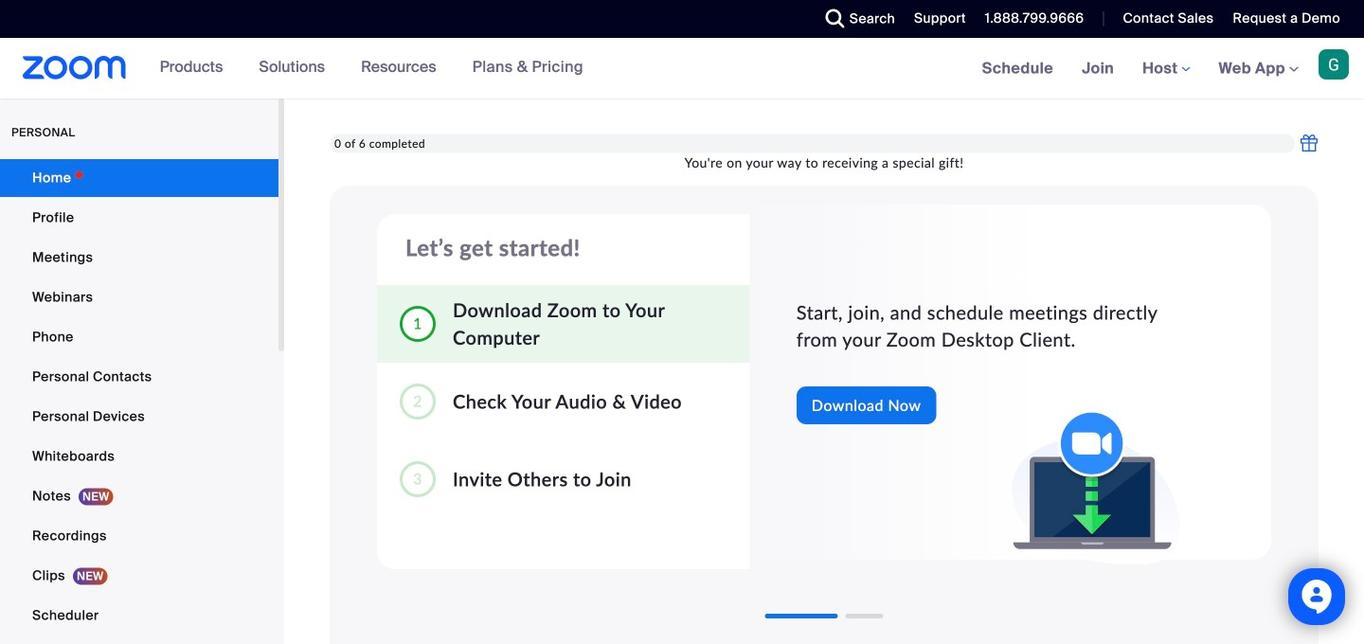 Task type: vqa. For each thing, say whether or not it's contained in the screenshot.
Show Personal Meeting ID 'image'
no



Task type: locate. For each thing, give the bounding box(es) containing it.
meetings navigation
[[968, 38, 1364, 100]]

personal menu menu
[[0, 159, 279, 644]]

banner
[[0, 38, 1364, 100]]

profile picture image
[[1319, 49, 1349, 80]]



Task type: describe. For each thing, give the bounding box(es) containing it.
product information navigation
[[146, 38, 598, 99]]

zoom logo image
[[23, 56, 127, 80]]



